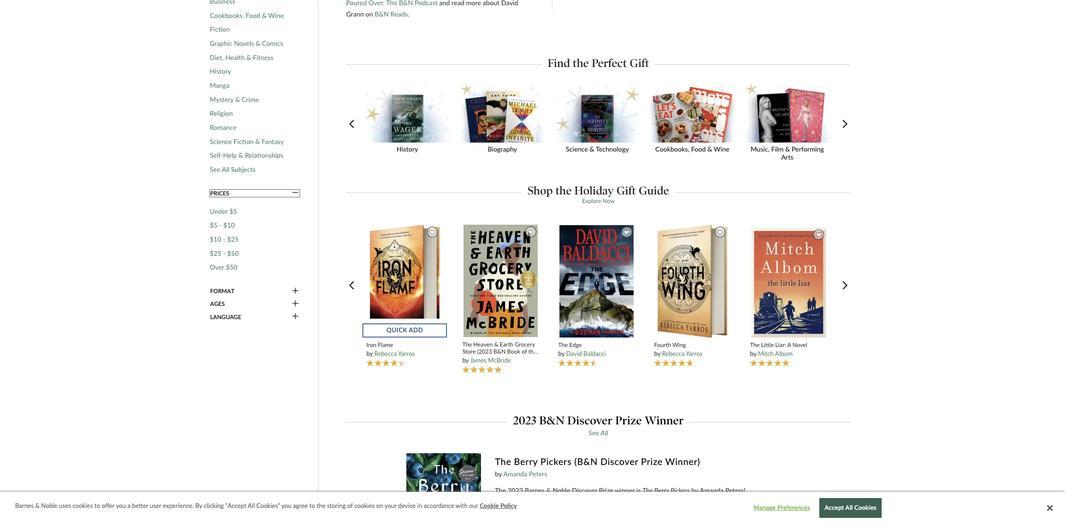 Task type: locate. For each thing, give the bounding box(es) containing it.
yarros down fourth wing link
[[686, 350, 703, 358]]

yarros for fourth wing by rebecca yarros
[[686, 350, 703, 358]]

discover up are
[[572, 487, 597, 495]]

0 vertical spatial discover
[[568, 414, 613, 428]]

rebecca yarros link for fourth wing by rebecca yarros
[[662, 350, 703, 358]]

better
[[132, 503, 148, 510]]

privacy alert dialog
[[0, 493, 1066, 525]]

discover up see all link
[[568, 414, 613, 428]]

2 rebecca yarros link from the left
[[662, 350, 703, 358]]

of down booksellers
[[558, 514, 564, 522]]

our
[[469, 503, 478, 510], [531, 503, 541, 512]]

& right film
[[786, 145, 790, 153]]

resilient
[[566, 514, 589, 522]]

$50 right over
[[226, 264, 237, 272]]

to left offer
[[94, 503, 100, 510]]

prize up saying:
[[599, 487, 614, 495]]

pickers up peters
[[541, 457, 572, 467]]

fiction up "graphic"
[[210, 25, 230, 33]]

0 vertical spatial cookbooks, food & wine
[[210, 11, 284, 19]]

0 vertical spatial berry
[[514, 457, 538, 467]]

our right with
[[469, 503, 478, 510]]

graphic novels & comics link
[[210, 39, 283, 47]]

0 vertical spatial wine
[[268, 11, 284, 19]]

manga link
[[210, 81, 230, 90]]

your down tragic
[[730, 514, 744, 522]]

& inside privacy alert dialog
[[35, 503, 40, 510]]

manage preferences
[[754, 505, 811, 512]]

1 horizontal spatial rebecca yarros link
[[662, 350, 703, 358]]

prize left winner
[[616, 414, 642, 428]]

a left better
[[127, 503, 131, 510]]

on inside and read more about david grann on
[[366, 10, 373, 18]]

0 vertical spatial prize
[[616, 414, 642, 428]]

0 horizontal spatial into
[[524, 514, 535, 522]]

noble left uses
[[41, 503, 57, 510]]

0 horizontal spatial yarros
[[398, 350, 415, 358]]

0 vertical spatial $25
[[227, 235, 239, 243]]

0 horizontal spatial your
[[385, 503, 397, 510]]

amanda up 'as'
[[700, 487, 724, 495]]

shop the holiday gift guide explore now
[[528, 184, 669, 205]]

ages
[[210, 301, 225, 308]]

1 vertical spatial b&n
[[494, 349, 506, 356]]

1 horizontal spatial history link
[[362, 83, 457, 159]]

cookies right storing
[[355, 503, 375, 510]]

the little liar: a novel link
[[750, 342, 827, 349]]

explore
[[582, 198, 601, 205]]

the inside 'the heaven & earth grocery store (2023 b&n book of the year)'
[[463, 341, 472, 348]]

& left uses
[[35, 503, 40, 510]]

and inside and read more about david grann on
[[439, 0, 450, 6]]

explore now link
[[582, 198, 615, 205]]

and up emotional
[[765, 503, 776, 512]]

2 horizontal spatial …
[[680, 503, 685, 512]]

the inside the berry pickers (b&n discover prize winner) by amanda peters
[[495, 457, 512, 467]]

plus image
[[292, 287, 299, 296], [292, 300, 299, 309]]

1 horizontal spatial of
[[522, 349, 527, 356]]

discover inside 2023 b&n discover prize winner see all
[[568, 414, 613, 428]]

prices button
[[210, 189, 300, 198]]

on right grann
[[366, 10, 373, 18]]

1 horizontal spatial $10
[[223, 221, 235, 229]]

all down the help
[[222, 165, 230, 173]]

2 horizontal spatial a
[[718, 503, 721, 512]]

the up cookie policy link
[[495, 487, 506, 495]]

flame
[[378, 342, 393, 349]]

1 horizontal spatial yarros
[[686, 350, 703, 358]]

1 vertical spatial see
[[589, 429, 599, 437]]

1 horizontal spatial berry
[[655, 487, 669, 495]]

the inside privacy alert dialog
[[317, 503, 326, 510]]

all right accept
[[846, 505, 853, 512]]

1 plus image from the top
[[292, 287, 299, 296]]

& inside 'the heaven & earth grocery store (2023 b&n book of the year)'
[[494, 341, 499, 348]]

discover up the 2023 barnes & noble discover prize winner is the berry pickers by amanda peters!
[[601, 457, 639, 467]]

here's what our booksellers are saying: "fabulously compelling" … "begins as a tragic mystery and blossoms into a story of resilient hope" … "this poignant debut reaches deep into your emotional core" … "a powerfully heartbreaking, yet ultimately hopeful debut."
[[495, 503, 776, 525]]

0 vertical spatial …
[[680, 503, 685, 512]]

pickers
[[541, 457, 572, 467], [671, 487, 690, 495]]

0 horizontal spatial our
[[469, 503, 478, 510]]

0 horizontal spatial …
[[512, 524, 517, 525]]

berry up amanda peters link
[[514, 457, 538, 467]]

amanda
[[504, 470, 527, 478], [700, 487, 724, 495]]

cookbooks, food & wine up graphic novels & comics
[[210, 11, 284, 19]]

on inside privacy alert dialog
[[376, 503, 383, 510]]

1 horizontal spatial our
[[531, 503, 541, 512]]

0 vertical spatial -
[[219, 221, 222, 229]]

2 plus image from the top
[[292, 300, 299, 309]]

science & technology image
[[552, 83, 643, 143]]

0 horizontal spatial rebecca yarros link
[[375, 350, 415, 358]]

1 horizontal spatial noble
[[553, 487, 571, 495]]

2 vertical spatial prize
[[599, 487, 614, 495]]

the right find at the right of the page
[[573, 56, 589, 70]]

over $50
[[210, 264, 237, 272]]

0 horizontal spatial $10
[[210, 235, 221, 243]]

see inside 2023 b&n discover prize winner see all
[[589, 429, 599, 437]]

cookbooks, down cookbooks, food & wine image
[[656, 145, 690, 153]]

film
[[772, 145, 784, 153]]

rebecca for fourth wing by rebecca yarros
[[662, 350, 685, 358]]

2 vertical spatial b&n
[[539, 414, 565, 428]]

science & technology link
[[552, 83, 647, 159]]

$50 down $10 - $25 link
[[227, 249, 239, 258]]

rebecca
[[375, 350, 397, 358], [662, 350, 685, 358]]

by down the iron
[[367, 350, 373, 358]]

noble up booksellers
[[553, 487, 571, 495]]

0 horizontal spatial $5
[[210, 221, 218, 229]]

2023 b&n discover prize winner see all
[[513, 414, 684, 437]]

1 yarros from the left
[[398, 350, 415, 358]]

1 rebecca from the left
[[375, 350, 397, 358]]

the berry pickers (b&n discover prize winner) by amanda peters
[[495, 457, 701, 478]]

a up powerfully
[[537, 514, 540, 522]]

0 horizontal spatial of
[[347, 503, 353, 510]]

& right novels
[[256, 39, 260, 47]]

0 horizontal spatial noble
[[41, 503, 57, 510]]

1 vertical spatial wine
[[714, 145, 730, 153]]

the berry pickers (b&n discover prize winner) image
[[407, 454, 481, 525]]

your left "device"
[[385, 503, 397, 510]]

yarros inside fourth wing by rebecca yarros
[[686, 350, 703, 358]]

0 horizontal spatial and
[[439, 0, 450, 6]]

prize left winner)
[[641, 457, 663, 467]]

music,
[[751, 145, 770, 153]]

0 horizontal spatial cookbooks, food & wine link
[[210, 11, 284, 19]]

2 to from the left
[[310, 503, 315, 510]]

the left storing
[[317, 503, 326, 510]]

0 horizontal spatial wine
[[268, 11, 284, 19]]

discover
[[568, 414, 613, 428], [601, 457, 639, 467], [572, 487, 597, 495]]

accept all cookies
[[825, 505, 877, 512]]

1 rebecca yarros link from the left
[[375, 350, 415, 358]]

- down under
[[219, 221, 222, 229]]

science inside science & technology "link"
[[566, 145, 588, 153]]

0 horizontal spatial a
[[127, 503, 131, 510]]

your inside here's what our booksellers are saying: "fabulously compelling" … "begins as a tragic mystery and blossoms into a story of resilient hope" … "this poignant debut reaches deep into your emotional core" … "a powerfully heartbreaking, yet ultimately hopeful debut."
[[730, 514, 744, 522]]

1 horizontal spatial see
[[589, 429, 599, 437]]

plus image for ages
[[292, 300, 299, 309]]

0 horizontal spatial rebecca
[[375, 350, 397, 358]]

2023 inside 2023 b&n discover prize winner see all
[[513, 414, 537, 428]]

yarros down "iron flame" link
[[398, 350, 415, 358]]

& left crime at left top
[[235, 95, 240, 103]]

by down fourth
[[654, 350, 661, 358]]

iron flame image
[[370, 225, 440, 338]]

biography image
[[457, 83, 548, 143]]

amanda peters link
[[504, 470, 548, 478]]

1 horizontal spatial $5
[[230, 207, 237, 215]]

cookies
[[855, 505, 877, 512]]

1 horizontal spatial cookbooks, food & wine link
[[647, 83, 742, 159]]

accept all cookies button
[[820, 499, 882, 519]]

powerfully
[[527, 524, 557, 525]]

music, film & performing arts image
[[742, 83, 833, 143]]

the heaven & earth grocery store (2023 b&n book of the year) link
[[463, 341, 539, 363]]

1 vertical spatial fiction
[[234, 137, 254, 145]]

0 vertical spatial fiction
[[210, 25, 230, 33]]

- for $25
[[223, 249, 226, 258]]

1 horizontal spatial amanda
[[700, 487, 724, 495]]

rebecca inside iron flame by rebecca yarros
[[375, 350, 397, 358]]

1 horizontal spatial your
[[730, 514, 744, 522]]

the right is
[[643, 487, 653, 495]]

the left the edge at right
[[559, 342, 568, 349]]

wine left music,
[[714, 145, 730, 153]]

1 vertical spatial prize
[[641, 457, 663, 467]]

agree
[[293, 503, 308, 510]]

the up amanda peters link
[[495, 457, 512, 467]]

1 horizontal spatial science
[[566, 145, 588, 153]]

yarros inside iron flame by rebecca yarros
[[398, 350, 415, 358]]

by
[[367, 350, 373, 358], [559, 350, 565, 358], [654, 350, 661, 358], [750, 350, 757, 358], [463, 357, 469, 365], [495, 470, 502, 478], [692, 487, 699, 495]]

of inside here's what our booksellers are saying: "fabulously compelling" … "begins as a tragic mystery and blossoms into a story of resilient hope" … "this poignant debut reaches deep into your emotional core" … "a powerfully heartbreaking, yet ultimately hopeful debut."
[[558, 514, 564, 522]]

of right storing
[[347, 503, 353, 510]]

into
[[524, 514, 535, 522], [718, 514, 729, 522]]

$25 up $25 - $50
[[227, 235, 239, 243]]

1 vertical spatial and
[[765, 503, 776, 512]]

1 horizontal spatial you
[[282, 503, 292, 510]]

2 vertical spatial -
[[223, 249, 226, 258]]

reads
[[391, 10, 408, 18]]

gift inside shop the holiday gift guide explore now
[[617, 184, 636, 198]]

1 horizontal spatial b&n
[[494, 349, 506, 356]]

1 horizontal spatial to
[[310, 503, 315, 510]]

our right what
[[531, 503, 541, 512]]

$5 down under
[[210, 221, 218, 229]]

science for science & technology
[[566, 145, 588, 153]]

see up (b&n
[[589, 429, 599, 437]]

0 horizontal spatial history link
[[210, 67, 231, 76]]

0 horizontal spatial barnes
[[15, 503, 34, 510]]

a right 'as'
[[718, 503, 721, 512]]

the
[[463, 341, 472, 348], [559, 342, 568, 349], [750, 342, 760, 349], [495, 457, 512, 467], [495, 487, 506, 495], [643, 487, 653, 495]]

the down the grocery
[[529, 349, 537, 356]]

barnes down peters
[[525, 487, 545, 495]]

0 vertical spatial $5
[[230, 207, 237, 215]]

wine up the 'comics'
[[268, 11, 284, 19]]

0 vertical spatial gift
[[630, 56, 649, 70]]

2 horizontal spatial of
[[558, 514, 564, 522]]

1 vertical spatial -
[[223, 235, 226, 243]]

(2023
[[477, 349, 492, 356]]

2 yarros from the left
[[686, 350, 703, 358]]

self-help & relationships
[[210, 151, 284, 159]]

1 into from the left
[[524, 514, 535, 522]]

& left earth at the left of the page
[[494, 341, 499, 348]]

of down the grocery
[[522, 349, 527, 356]]

gift right perfect
[[630, 56, 649, 70]]

1 vertical spatial $10
[[210, 235, 221, 243]]

$25 - $50 link
[[210, 249, 239, 258]]

david down the edge at right
[[566, 350, 582, 358]]

cookies"
[[256, 503, 280, 510]]

$25
[[227, 235, 239, 243], [210, 249, 221, 258]]

to right agree
[[310, 503, 315, 510]]

0 vertical spatial david
[[501, 0, 518, 6]]

2 vertical spatial discover
[[572, 487, 597, 495]]

0 vertical spatial cookbooks,
[[210, 11, 244, 19]]

1 vertical spatial $5
[[210, 221, 218, 229]]

0 vertical spatial history
[[210, 67, 231, 75]]

$5 right under
[[230, 207, 237, 215]]

1 vertical spatial cookbooks, food & wine link
[[647, 83, 742, 159]]

find the perfect gift
[[548, 56, 649, 70]]

fiction up self-help & relationships
[[234, 137, 254, 145]]

by inside the little liar: a novel by mitch albom
[[750, 350, 757, 358]]

under
[[210, 207, 228, 215]]

rebecca yarros link down flame
[[375, 350, 415, 358]]

barnes left uses
[[15, 503, 34, 510]]

science down "romance" link
[[210, 137, 232, 145]]

& left technology
[[590, 145, 595, 153]]

the 2023 barnes & noble discover prize winner is the berry pickers by amanda peters!
[[495, 487, 746, 495]]

-
[[219, 221, 222, 229], [223, 235, 226, 243], [223, 249, 226, 258]]

food up graphic novels & comics
[[246, 11, 260, 19]]

1 vertical spatial barnes
[[15, 503, 34, 510]]

edge
[[570, 342, 582, 349]]

now
[[603, 198, 615, 205]]

1 horizontal spatial on
[[376, 503, 383, 510]]

religion link
[[210, 109, 233, 118]]

our inside here's what our booksellers are saying: "fabulously compelling" … "begins as a tragic mystery and blossoms into a story of resilient hope" … "this poignant debut reaches deep into your emotional core" … "a powerfully heartbreaking, yet ultimately hopeful debut."
[[531, 503, 541, 512]]

heartbreaking,
[[559, 524, 601, 525]]

- up $25 - $50
[[223, 235, 226, 243]]

diet, health & fitness
[[210, 53, 274, 61]]

1 horizontal spatial and
[[765, 503, 776, 512]]

ultimately
[[613, 524, 642, 525]]

0 horizontal spatial b&n
[[375, 10, 389, 18]]

2 rebecca from the left
[[662, 350, 685, 358]]

1 vertical spatial history link
[[362, 83, 457, 159]]

fourth
[[654, 342, 671, 349]]

see all link
[[589, 429, 608, 437]]

ages button
[[210, 300, 300, 309]]

.
[[408, 10, 410, 18]]

plus image
[[292, 313, 299, 322]]

a inside privacy alert dialog
[[127, 503, 131, 510]]

self-
[[210, 151, 223, 159]]

you right offer
[[116, 503, 126, 510]]

cookbooks, food & wine down cookbooks, food & wine image
[[656, 145, 730, 153]]

0 vertical spatial amanda
[[504, 470, 527, 478]]

& inside music, film & performing arts
[[786, 145, 790, 153]]

earth
[[500, 341, 514, 348]]

format button
[[210, 287, 300, 296]]

music, film & performing arts
[[751, 145, 824, 161]]

0 horizontal spatial to
[[94, 503, 100, 510]]

the little liar: a novel by mitch albom
[[750, 342, 808, 358]]

cookbooks, up fiction link
[[210, 11, 244, 19]]

1 vertical spatial $25
[[210, 249, 221, 258]]

$25 up over
[[210, 249, 221, 258]]

by left the david baldacci link
[[559, 350, 565, 358]]

berry up compelling" on the bottom of the page
[[655, 487, 669, 495]]

in
[[417, 503, 422, 510]]

0 vertical spatial b&n
[[375, 10, 389, 18]]

history up 'manga'
[[210, 67, 231, 75]]

1 vertical spatial your
[[730, 514, 744, 522]]

1 horizontal spatial cookbooks, food & wine
[[656, 145, 730, 153]]

pickers up "begins
[[671, 487, 690, 495]]

offer
[[102, 503, 114, 510]]

… up yet
[[609, 514, 614, 522]]

- down $10 - $25 link
[[223, 249, 226, 258]]

cookbooks, food & wine image
[[647, 83, 738, 143]]

holiday
[[575, 184, 614, 198]]

0 horizontal spatial $25
[[210, 249, 221, 258]]

2 into from the left
[[718, 514, 729, 522]]

and inside here's what our booksellers are saying: "fabulously compelling" … "begins as a tragic mystery and blossoms into a story of resilient hope" … "this poignant debut reaches deep into your emotional core" … "a powerfully heartbreaking, yet ultimately hopeful debut."
[[765, 503, 776, 512]]

our inside privacy alert dialog
[[469, 503, 478, 510]]

science inside science fiction & fantasy link
[[210, 137, 232, 145]]

on left "device"
[[376, 503, 383, 510]]

by inside fourth wing by rebecca yarros
[[654, 350, 661, 358]]

yarros for iron flame by rebecca yarros
[[398, 350, 415, 358]]

$10 up $10 - $25 on the top left
[[223, 221, 235, 229]]

the inside the edge by david baldacci
[[559, 342, 568, 349]]

deep
[[701, 514, 716, 522]]

prize inside the berry pickers (b&n discover prize winner) by amanda peters
[[641, 457, 663, 467]]

gift left guide
[[617, 184, 636, 198]]

by up "begins
[[692, 487, 699, 495]]

0 horizontal spatial science
[[210, 137, 232, 145]]

the for 2023
[[495, 487, 506, 495]]

$25 - $50
[[210, 249, 239, 258]]

0 horizontal spatial you
[[116, 503, 126, 510]]

1 vertical spatial noble
[[41, 503, 57, 510]]

rebecca yarros link down wing
[[662, 350, 703, 358]]

rebecca down flame
[[375, 350, 397, 358]]

b&n reads link
[[375, 10, 408, 18]]

prices
[[210, 190, 229, 197]]

you left agree
[[282, 503, 292, 510]]

by left amanda peters link
[[495, 470, 502, 478]]

music, film & performing arts link
[[742, 83, 837, 167]]

by left mitch
[[750, 350, 757, 358]]

rebecca inside fourth wing by rebecca yarros
[[662, 350, 685, 358]]

of inside privacy alert dialog
[[347, 503, 353, 510]]

and left the read
[[439, 0, 450, 6]]

your inside privacy alert dialog
[[385, 503, 397, 510]]

amanda left peters
[[504, 470, 527, 478]]

help
[[223, 151, 237, 159]]

1 vertical spatial history
[[397, 145, 418, 153]]

language
[[210, 314, 241, 321]]

0 vertical spatial 2023
[[513, 414, 537, 428]]

$10
[[223, 221, 235, 229], [210, 235, 221, 243]]

(b&n
[[575, 457, 598, 467]]

rebecca down wing
[[662, 350, 685, 358]]

1 horizontal spatial cookies
[[355, 503, 375, 510]]

& up the 'comics'
[[262, 11, 267, 19]]

cookies
[[73, 503, 93, 510], [355, 503, 375, 510]]

baldacci
[[584, 350, 606, 358]]

preferences
[[778, 505, 811, 512]]

yarros
[[398, 350, 415, 358], [686, 350, 703, 358]]

compelling"
[[644, 503, 678, 512]]

heaven
[[474, 341, 493, 348]]

$10 down $5 - $10 link at the left top of page
[[210, 235, 221, 243]]

0 horizontal spatial amanda
[[504, 470, 527, 478]]

david right the about
[[501, 0, 518, 6]]

0 vertical spatial and
[[439, 0, 450, 6]]

the inside the little liar: a novel by mitch albom
[[750, 342, 760, 349]]

0 horizontal spatial on
[[366, 10, 373, 18]]

0 vertical spatial of
[[522, 349, 527, 356]]

"a
[[518, 524, 525, 525]]

… left "a
[[512, 524, 517, 525]]

"accept
[[225, 503, 246, 510]]

… up reaches
[[680, 503, 685, 512]]

1 vertical spatial david
[[566, 350, 582, 358]]

1 vertical spatial plus image
[[292, 300, 299, 309]]

b&n reads .
[[375, 10, 410, 18]]



Task type: describe. For each thing, give the bounding box(es) containing it.
1 horizontal spatial wine
[[714, 145, 730, 153]]

saying:
[[588, 503, 608, 512]]

the heaven & earth grocery store (2023 b&n book of the year)
[[463, 341, 537, 363]]

with
[[456, 503, 468, 510]]

mystery
[[210, 95, 234, 103]]

find
[[548, 56, 570, 70]]

0 vertical spatial cookbooks, food & wine link
[[210, 11, 284, 19]]

and read more about david grann on
[[346, 0, 518, 18]]

over $50 link
[[210, 264, 237, 272]]

relationships
[[245, 151, 284, 159]]

the for berry
[[495, 457, 512, 467]]

read
[[452, 0, 465, 6]]

grocery
[[515, 341, 535, 348]]

fantasy
[[262, 137, 284, 145]]

0 vertical spatial noble
[[553, 487, 571, 495]]

minus arrow image
[[292, 189, 299, 198]]

- for $5
[[219, 221, 222, 229]]

the for little
[[750, 342, 760, 349]]

hopeful
[[643, 524, 666, 525]]

all right "accept
[[248, 503, 255, 510]]

david inside and read more about david grann on
[[501, 0, 518, 6]]

graphic
[[210, 39, 232, 47]]

& down cookbooks, food & wine image
[[708, 145, 713, 153]]

what
[[515, 503, 530, 512]]

0 horizontal spatial cookbooks, food & wine
[[210, 11, 284, 19]]

over
[[210, 264, 224, 272]]

under $5 link
[[210, 207, 237, 216]]

rebecca yarros link for iron flame by rebecca yarros
[[375, 350, 415, 358]]

by james mcbride
[[463, 357, 511, 365]]

under $5
[[210, 207, 237, 215]]

health
[[225, 53, 245, 61]]

1 vertical spatial $50
[[226, 264, 237, 272]]

david inside the edge by david baldacci
[[566, 350, 582, 358]]

peters
[[529, 470, 548, 478]]

fourth wing image
[[658, 225, 728, 338]]

storing
[[327, 503, 346, 510]]

1 horizontal spatial food
[[691, 145, 706, 153]]

& inside "link"
[[590, 145, 595, 153]]

fiction link
[[210, 25, 230, 33]]

more
[[466, 0, 481, 6]]

biography
[[488, 145, 517, 153]]

is
[[637, 487, 641, 495]]

by inside the edge by david baldacci
[[559, 350, 565, 358]]

discover inside the berry pickers (b&n discover prize winner) by amanda peters
[[601, 457, 639, 467]]

technology
[[596, 145, 629, 153]]

1 cookies from the left
[[73, 503, 93, 510]]

1 to from the left
[[94, 503, 100, 510]]

clicking
[[204, 503, 224, 510]]

0 horizontal spatial see
[[210, 165, 220, 173]]

cookie
[[480, 503, 499, 510]]

history image
[[362, 83, 453, 143]]

mitch
[[758, 350, 774, 358]]

see all subjects link
[[210, 165, 256, 174]]

the inside shop the holiday gift guide explore now
[[556, 184, 572, 198]]

peters!
[[726, 487, 746, 495]]

the edge link
[[559, 342, 635, 349]]

fourth wing by rebecca yarros
[[654, 342, 703, 358]]

barnes inside privacy alert dialog
[[15, 503, 34, 510]]

iron flame link
[[367, 342, 443, 349]]

device
[[398, 503, 416, 510]]

& up booksellers
[[547, 487, 551, 495]]

"begins
[[686, 503, 708, 512]]

shop
[[528, 184, 553, 198]]

all inside button
[[846, 505, 853, 512]]

2 you from the left
[[282, 503, 292, 510]]

iron
[[367, 342, 377, 349]]

0 horizontal spatial history
[[210, 67, 231, 75]]

1 you from the left
[[116, 503, 126, 510]]

accordance
[[424, 503, 454, 510]]

guide
[[639, 184, 669, 198]]

james mcbride link
[[470, 357, 511, 365]]

little
[[762, 342, 774, 349]]

1 vertical spatial 2023
[[508, 487, 523, 495]]

of inside 'the heaven & earth grocery store (2023 b&n book of the year)'
[[522, 349, 527, 356]]

0 vertical spatial history link
[[210, 67, 231, 76]]

- for $10
[[223, 235, 226, 243]]

& left fantasy
[[255, 137, 260, 145]]

gift for holiday
[[617, 184, 636, 198]]

1 vertical spatial cookbooks, food & wine
[[656, 145, 730, 153]]

blossoms
[[495, 514, 522, 522]]

the edge image
[[559, 225, 635, 338]]

1 horizontal spatial $25
[[227, 235, 239, 243]]

by inside iron flame by rebecca yarros
[[367, 350, 373, 358]]

berry inside the berry pickers (b&n discover prize winner) by amanda peters
[[514, 457, 538, 467]]

1 horizontal spatial barnes
[[525, 487, 545, 495]]

gift for perfect
[[630, 56, 649, 70]]

manage preferences button
[[753, 499, 812, 518]]

the inside 'the heaven & earth grocery store (2023 b&n book of the year)'
[[529, 349, 537, 356]]

cookie policy link
[[480, 502, 517, 511]]

iron flame by rebecca yarros
[[367, 342, 415, 358]]

the little liar: a novel image
[[751, 227, 827, 338]]

novel
[[793, 342, 808, 349]]

0 horizontal spatial fiction
[[210, 25, 230, 33]]

mystery & crime
[[210, 95, 259, 103]]

science & technology
[[566, 145, 629, 153]]

david baldacci link
[[566, 350, 606, 358]]

subjects
[[231, 165, 256, 173]]

year)
[[463, 356, 475, 363]]

2 vertical spatial …
[[512, 524, 517, 525]]

noble inside privacy alert dialog
[[41, 503, 57, 510]]

performing
[[792, 145, 824, 153]]

debut
[[659, 514, 676, 522]]

the for heaven
[[463, 341, 472, 348]]

0 vertical spatial $50
[[227, 249, 239, 258]]

comics
[[262, 39, 283, 47]]

as
[[710, 503, 716, 512]]

1 horizontal spatial cookbooks,
[[656, 145, 690, 153]]

1 vertical spatial amanda
[[700, 487, 724, 495]]

$10 - $25 link
[[210, 235, 239, 244]]

rebecca for iron flame by rebecca yarros
[[375, 350, 397, 358]]

fitness
[[253, 53, 274, 61]]

booksellers
[[543, 503, 575, 512]]

pickers inside the berry pickers (b&n discover prize winner) by amanda peters
[[541, 457, 572, 467]]

1 vertical spatial berry
[[655, 487, 669, 495]]

& right the help
[[239, 151, 243, 159]]

1 horizontal spatial a
[[537, 514, 540, 522]]

arts
[[782, 153, 794, 161]]

the for edge
[[559, 342, 568, 349]]

1 horizontal spatial …
[[609, 514, 614, 522]]

by inside the berry pickers (b&n discover prize winner) by amanda peters
[[495, 470, 502, 478]]

the heaven & earth grocery store (2023 b&n book of the year) image
[[463, 224, 539, 338]]

amanda inside the berry pickers (b&n discover prize winner) by amanda peters
[[504, 470, 527, 478]]

the edge by david baldacci
[[559, 342, 606, 358]]

science fiction & fantasy link
[[210, 137, 284, 146]]

b&n inside 2023 b&n discover prize winner see all
[[539, 414, 565, 428]]

format
[[210, 288, 235, 295]]

plus image for format
[[292, 287, 299, 296]]

diet, health & fitness link
[[210, 53, 274, 62]]

"this
[[616, 514, 630, 522]]

0 horizontal spatial cookbooks,
[[210, 11, 244, 19]]

diet,
[[210, 53, 224, 61]]

b&n inside 'the heaven & earth grocery store (2023 b&n book of the year)'
[[494, 349, 506, 356]]

1 vertical spatial pickers
[[671, 487, 690, 495]]

$5 - $10 link
[[210, 221, 235, 230]]

about
[[483, 0, 500, 6]]

by down store
[[463, 357, 469, 365]]

science for science fiction & fantasy
[[210, 137, 232, 145]]

policy
[[501, 503, 517, 510]]

& right health
[[247, 53, 251, 61]]

2 cookies from the left
[[355, 503, 375, 510]]

winner
[[645, 414, 684, 428]]

0 vertical spatial food
[[246, 11, 260, 19]]

prize inside 2023 b&n discover prize winner see all
[[616, 414, 642, 428]]

liar:
[[776, 342, 786, 349]]

all inside 2023 b&n discover prize winner see all
[[601, 429, 608, 437]]

$5 - $10
[[210, 221, 235, 229]]

quick
[[387, 327, 408, 334]]

are
[[577, 503, 586, 512]]

wing
[[673, 342, 686, 349]]



Task type: vqa. For each thing, say whether or not it's contained in the screenshot.
'The Hurricane Wars (B&N Exclusive Edition) by Thea Guanzon'
no



